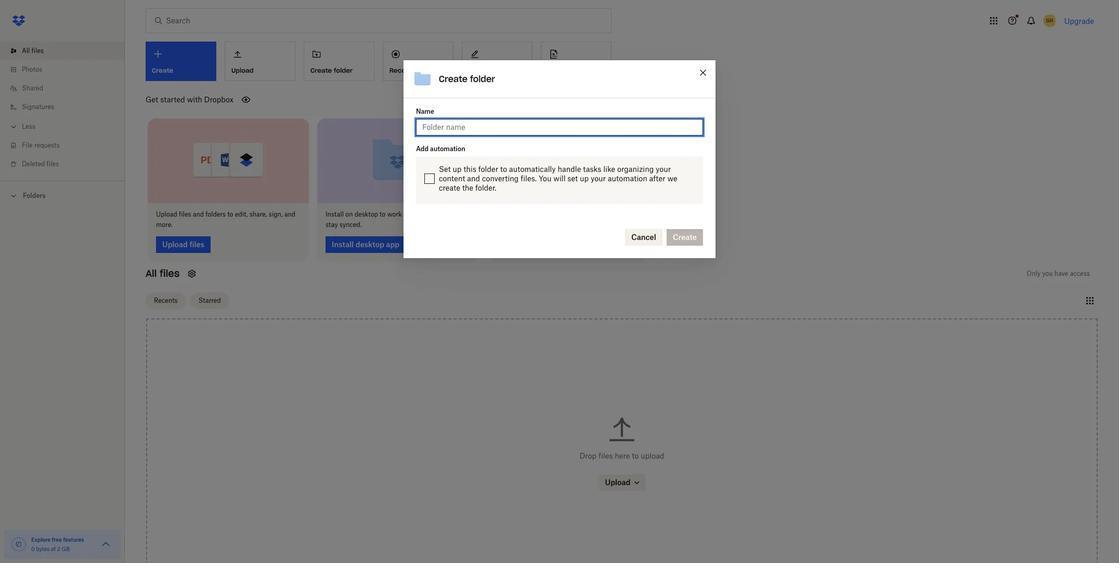 Task type: locate. For each thing, give the bounding box(es) containing it.
1 vertical spatial all files
[[146, 268, 180, 280]]

tasks
[[583, 165, 602, 174]]

create inside button
[[311, 66, 332, 74]]

all files up 'photos'
[[22, 47, 44, 55]]

deleted files link
[[8, 155, 125, 174]]

0 horizontal spatial all files
[[22, 47, 44, 55]]

of
[[51, 547, 56, 553]]

here
[[615, 452, 630, 461]]

create
[[311, 66, 332, 74], [439, 74, 468, 84]]

files right upload
[[179, 210, 191, 218]]

after
[[650, 174, 666, 183]]

on right work
[[404, 210, 411, 218]]

folder inside button
[[334, 66, 353, 74]]

organizing
[[618, 165, 654, 174]]

free
[[52, 537, 62, 544]]

folder
[[334, 66, 353, 74], [470, 74, 495, 84], [479, 165, 498, 174]]

all files list item
[[0, 42, 125, 60]]

all up recents
[[146, 268, 157, 280]]

bytes
[[36, 547, 49, 553]]

1 horizontal spatial create folder
[[439, 74, 495, 84]]

0 horizontal spatial automation
[[430, 145, 466, 153]]

1 vertical spatial up
[[580, 174, 589, 183]]

sign,
[[269, 210, 283, 218]]

get started with dropbox
[[146, 95, 234, 104]]

your
[[656, 165, 671, 174], [591, 174, 606, 183]]

1 vertical spatial automation
[[608, 174, 648, 183]]

content
[[439, 174, 465, 183]]

files inside upload files and folders to edit, share, sign, and more.
[[179, 210, 191, 218]]

file requests
[[22, 142, 60, 149]]

like
[[604, 165, 616, 174]]

features
[[63, 537, 84, 544]]

access
[[1071, 270, 1090, 278]]

install on desktop to work on files offline and stay synced.
[[326, 210, 458, 229]]

0 vertical spatial all
[[22, 47, 30, 55]]

to up converting at the left of page
[[500, 165, 507, 174]]

set up this folder to automatically handle tasks like organizing your content and converting files. you will set up your automation after we create the folder.
[[439, 165, 678, 193]]

set
[[439, 165, 451, 174]]

1 horizontal spatial your
[[656, 165, 671, 174]]

automation up set
[[430, 145, 466, 153]]

all files inside all files link
[[22, 47, 44, 55]]

files
[[32, 47, 44, 55], [47, 160, 59, 168], [179, 210, 191, 218], [413, 210, 425, 218], [160, 268, 180, 280], [599, 452, 613, 461]]

0 horizontal spatial create
[[311, 66, 332, 74]]

up
[[453, 165, 462, 174], [580, 174, 589, 183]]

and inside install on desktop to work on files offline and stay synced.
[[447, 210, 458, 218]]

list
[[0, 35, 125, 181]]

upload files and folders to edit, share, sign, and more.
[[156, 210, 296, 229]]

synced.
[[340, 221, 362, 229]]

automatically
[[509, 165, 556, 174]]

files.
[[521, 174, 537, 183]]

files left offline
[[413, 210, 425, 218]]

file requests link
[[8, 136, 125, 155]]

add
[[416, 145, 429, 153]]

files up 'photos'
[[32, 47, 44, 55]]

0 horizontal spatial create folder
[[311, 66, 353, 74]]

1 horizontal spatial all
[[146, 268, 157, 280]]

your up after
[[656, 165, 671, 174]]

0 horizontal spatial up
[[453, 165, 462, 174]]

2 on from the left
[[404, 210, 411, 218]]

create folder dialog
[[404, 61, 716, 259]]

1 horizontal spatial automation
[[608, 174, 648, 183]]

to inside install on desktop to work on files offline and stay synced.
[[380, 210, 386, 218]]

set
[[568, 174, 578, 183]]

upload
[[641, 452, 665, 461]]

create folder
[[311, 66, 353, 74], [439, 74, 495, 84]]

to inside upload files and folders to edit, share, sign, and more.
[[228, 210, 233, 218]]

and right offline
[[447, 210, 458, 218]]

share,
[[250, 210, 267, 218]]

on up synced.
[[346, 210, 353, 218]]

edit,
[[235, 210, 248, 218]]

0 vertical spatial your
[[656, 165, 671, 174]]

0 horizontal spatial all
[[22, 47, 30, 55]]

1 horizontal spatial create
[[439, 74, 468, 84]]

Name text field
[[422, 122, 697, 133]]

to
[[500, 165, 507, 174], [228, 210, 233, 218], [380, 210, 386, 218], [632, 452, 639, 461]]

1 vertical spatial all
[[146, 268, 157, 280]]

1 on from the left
[[346, 210, 353, 218]]

with
[[187, 95, 202, 104]]

0 horizontal spatial on
[[346, 210, 353, 218]]

all files up recents
[[146, 268, 180, 280]]

all up 'photos'
[[22, 47, 30, 55]]

automation down organizing
[[608, 174, 648, 183]]

stay
[[326, 221, 338, 229]]

your down tasks
[[591, 174, 606, 183]]

have
[[1055, 270, 1069, 278]]

you
[[1043, 270, 1053, 278]]

all files
[[22, 47, 44, 55], [146, 268, 180, 280]]

on
[[346, 210, 353, 218], [404, 210, 411, 218]]

and down this
[[467, 174, 480, 183]]

dropbox image
[[8, 10, 29, 31]]

less
[[22, 123, 35, 131]]

file
[[22, 142, 33, 149]]

up up content at left
[[453, 165, 462, 174]]

to left edit,
[[228, 210, 233, 218]]

1 horizontal spatial up
[[580, 174, 589, 183]]

and
[[467, 174, 480, 183], [193, 210, 204, 218], [285, 210, 296, 218], [447, 210, 458, 218]]

dropbox
[[204, 95, 234, 104]]

install
[[326, 210, 344, 218]]

1 vertical spatial your
[[591, 174, 606, 183]]

converting
[[482, 174, 519, 183]]

quota usage element
[[10, 537, 27, 554]]

up right set
[[580, 174, 589, 183]]

to left work
[[380, 210, 386, 218]]

automation
[[430, 145, 466, 153], [608, 174, 648, 183]]

name
[[416, 108, 434, 116]]

1 horizontal spatial on
[[404, 210, 411, 218]]

and right sign,
[[285, 210, 296, 218]]

0 vertical spatial all files
[[22, 47, 44, 55]]

all
[[22, 47, 30, 55], [146, 268, 157, 280]]

signatures
[[22, 103, 54, 111]]



Task type: vqa. For each thing, say whether or not it's contained in the screenshot.
your to the right
yes



Task type: describe. For each thing, give the bounding box(es) containing it.
desktop
[[355, 210, 378, 218]]

explore free features 0 bytes of 2 gb
[[31, 537, 84, 553]]

all inside all files link
[[22, 47, 30, 55]]

only you have access
[[1027, 270, 1090, 278]]

recents
[[154, 297, 178, 305]]

record
[[390, 66, 413, 74]]

and left the folders
[[193, 210, 204, 218]]

files inside install on desktop to work on files offline and stay synced.
[[413, 210, 425, 218]]

you
[[539, 174, 552, 183]]

starred
[[199, 297, 221, 305]]

folders
[[206, 210, 226, 218]]

this
[[464, 165, 477, 174]]

get
[[146, 95, 158, 104]]

to inside set up this folder to automatically handle tasks like organizing your content and converting files. you will set up your automation after we create the folder.
[[500, 165, 507, 174]]

files right deleted
[[47, 160, 59, 168]]

started
[[160, 95, 185, 104]]

cancel
[[632, 233, 656, 242]]

drop files here to upload
[[580, 452, 665, 461]]

all files link
[[8, 42, 125, 60]]

photos link
[[8, 60, 125, 79]]

0
[[31, 547, 35, 553]]

0 vertical spatial up
[[453, 165, 462, 174]]

starred button
[[190, 293, 229, 310]]

create
[[439, 184, 461, 193]]

2
[[57, 547, 60, 553]]

photos
[[22, 66, 42, 73]]

cancel button
[[625, 230, 663, 246]]

create folder button
[[304, 42, 375, 81]]

to right here
[[632, 452, 639, 461]]

deleted
[[22, 160, 45, 168]]

files up recents
[[160, 268, 180, 280]]

create folder inside button
[[311, 66, 353, 74]]

create folder inside dialog
[[439, 74, 495, 84]]

upload
[[156, 210, 177, 218]]

gb
[[62, 547, 70, 553]]

less image
[[8, 122, 19, 132]]

will
[[554, 174, 566, 183]]

shared
[[22, 84, 43, 92]]

we
[[668, 174, 678, 183]]

and inside set up this folder to automatically handle tasks like organizing your content and converting files. you will set up your automation after we create the folder.
[[467, 174, 480, 183]]

upgrade
[[1065, 16, 1095, 25]]

offline
[[427, 210, 445, 218]]

create inside dialog
[[439, 74, 468, 84]]

1 horizontal spatial all files
[[146, 268, 180, 280]]

0 horizontal spatial your
[[591, 174, 606, 183]]

record button
[[383, 42, 454, 81]]

only
[[1027, 270, 1041, 278]]

signatures link
[[8, 98, 125, 117]]

requests
[[34, 142, 60, 149]]

shared link
[[8, 79, 125, 98]]

explore
[[31, 537, 51, 544]]

drop
[[580, 452, 597, 461]]

list containing all files
[[0, 35, 125, 181]]

the
[[463, 184, 474, 193]]

files left here
[[599, 452, 613, 461]]

upgrade link
[[1065, 16, 1095, 25]]

folders button
[[0, 188, 125, 203]]

folders
[[23, 192, 46, 200]]

0 vertical spatial automation
[[430, 145, 466, 153]]

folder inside set up this folder to automatically handle tasks like organizing your content and converting files. you will set up your automation after we create the folder.
[[479, 165, 498, 174]]

deleted files
[[22, 160, 59, 168]]

add automation
[[416, 145, 466, 153]]

work
[[387, 210, 402, 218]]

recents button
[[146, 293, 186, 310]]

handle
[[558, 165, 581, 174]]

folder.
[[476, 184, 497, 193]]

automation inside set up this folder to automatically handle tasks like organizing your content and converting files. you will set up your automation after we create the folder.
[[608, 174, 648, 183]]

more.
[[156, 221, 173, 229]]

files inside list item
[[32, 47, 44, 55]]



